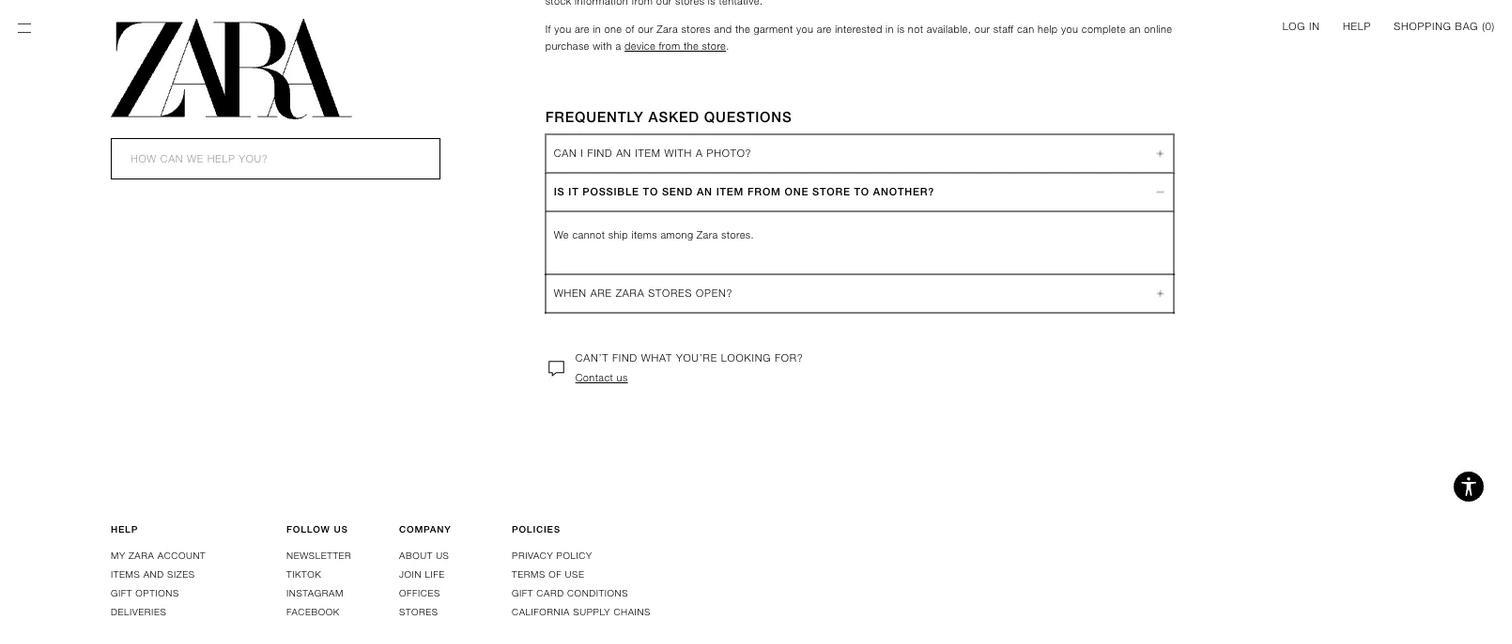 Task type: locate. For each thing, give the bounding box(es) containing it.
1 vertical spatial help
[[111, 524, 138, 535]]

items and sizes link
[[111, 569, 195, 580]]

privacy policy link
[[512, 550, 593, 561]]

a
[[616, 40, 622, 52]]

contact
[[576, 372, 614, 384]]

1 horizontal spatial in
[[886, 23, 894, 35]]

instagram link
[[287, 588, 344, 599]]

facebook link
[[287, 606, 340, 618]]

zara logo united states. image
[[111, 19, 352, 119]]

2 our from the left
[[975, 23, 991, 35]]

log
[[1283, 20, 1306, 32]]

1 horizontal spatial help
[[1343, 20, 1372, 32]]

stores.
[[722, 229, 754, 241]]

2 vertical spatial us
[[436, 550, 450, 561]]

1 our from the left
[[638, 23, 654, 35]]

zara left stores. in the top of the page
[[697, 229, 718, 241]]

0 horizontal spatial an
[[616, 147, 632, 159]]

in left one in the left top of the page
[[593, 23, 601, 35]]

if you are in one of our zara stores and the garment you are interested in is not available, our staff can help you complete an online purchase with a
[[546, 23, 1176, 52]]

stores
[[649, 287, 693, 299]]

of
[[626, 23, 635, 35]]

1 horizontal spatial zara
[[616, 287, 645, 299]]

zara inside dropdown button
[[616, 287, 645, 299]]

gift
[[111, 588, 132, 599]]

our left staff
[[975, 23, 991, 35]]

1 horizontal spatial are
[[817, 23, 832, 35]]

privacy
[[512, 550, 554, 561]]

0 vertical spatial zara
[[616, 287, 645, 299]]

in
[[1310, 20, 1321, 32]]

less image
[[1150, 148, 1172, 159], [1155, 181, 1167, 203]]

us inside can't find what you're looking for? contact us
[[617, 372, 628, 384]]

find
[[588, 147, 613, 159]]

the right and
[[736, 23, 751, 35]]

0 vertical spatial plus image
[[1155, 142, 1167, 165]]

if
[[546, 23, 551, 35]]

asked
[[649, 108, 700, 125]]

1 vertical spatial an
[[697, 186, 713, 198]]

frequently
[[546, 108, 644, 125]]

an inside dropdown button
[[697, 186, 713, 198]]

can
[[554, 147, 577, 159]]

0 horizontal spatial zara
[[657, 23, 678, 35]]

stores
[[399, 606, 439, 618]]

ship
[[609, 229, 629, 241]]

1 horizontal spatial us
[[436, 550, 450, 561]]

2 plus image from the top
[[1155, 282, 1167, 305]]

open?
[[696, 287, 733, 299]]

from
[[659, 40, 681, 52]]

us inside about us join life offices stores
[[436, 550, 450, 561]]

our right of on the left of page
[[638, 23, 654, 35]]

an right the find at left top
[[616, 147, 632, 159]]

accessibility image
[[1451, 468, 1488, 505]]

us
[[617, 372, 628, 384], [334, 524, 348, 535], [436, 550, 450, 561]]

when are zara stores open? button
[[546, 275, 1174, 312]]

1 horizontal spatial an
[[697, 186, 713, 198]]

card
[[537, 588, 564, 599]]

the inside if you are in one of our zara stores and the garment you are interested in is not available, our staff can help you complete an online purchase with a
[[736, 23, 751, 35]]

frequently asked questions
[[546, 108, 792, 125]]

are
[[575, 23, 590, 35], [817, 23, 832, 35]]

0 horizontal spatial are
[[575, 23, 590, 35]]

0 horizontal spatial us
[[334, 524, 348, 535]]

us up life
[[436, 550, 450, 561]]

help
[[1038, 23, 1058, 35]]

1 plus image from the top
[[1155, 142, 1167, 165]]

device
[[625, 40, 656, 52]]

bag
[[1456, 20, 1479, 32]]

an
[[616, 147, 632, 159], [697, 186, 713, 198]]

terms
[[512, 569, 546, 580]]

send
[[662, 186, 693, 198]]

0 horizontal spatial to
[[643, 186, 659, 198]]

0 horizontal spatial zara
[[129, 550, 154, 561]]

can i find an item with a photo?
[[554, 147, 752, 159]]

zara up from
[[657, 23, 678, 35]]

2 horizontal spatial you
[[1062, 23, 1079, 35]]

1 horizontal spatial you
[[797, 23, 814, 35]]

0 vertical spatial an
[[616, 147, 632, 159]]

1 vertical spatial plus image
[[1155, 282, 1167, 305]]

find
[[613, 352, 638, 364]]

you right the if
[[555, 23, 572, 35]]

0 horizontal spatial the
[[684, 40, 699, 52]]

looking
[[721, 352, 771, 364]]

item inside dropdown button
[[717, 186, 744, 198]]

1 vertical spatial us
[[334, 524, 348, 535]]

2 horizontal spatial us
[[617, 372, 628, 384]]

1 to from the left
[[643, 186, 659, 198]]

shopping bag ( 0 )
[[1394, 20, 1496, 32]]

gift options link
[[111, 588, 179, 599]]

follow us
[[287, 524, 348, 535]]

1 horizontal spatial zara
[[697, 229, 718, 241]]

shopping
[[1394, 20, 1452, 32]]

1 horizontal spatial the
[[736, 23, 751, 35]]

0 horizontal spatial you
[[555, 23, 572, 35]]

0 horizontal spatial item
[[635, 147, 661, 159]]

0 vertical spatial help
[[1343, 20, 1372, 32]]

plus image
[[1155, 142, 1167, 165], [1155, 282, 1167, 305]]

an right send
[[697, 186, 713, 198]]

to left send
[[643, 186, 659, 198]]

in
[[593, 23, 601, 35], [886, 23, 894, 35]]

join
[[399, 569, 422, 580]]

.
[[726, 40, 730, 52]]

the
[[736, 23, 751, 35], [684, 40, 699, 52]]

plus image inside can i find an item with a photo? dropdown button
[[1155, 142, 1167, 165]]

offices link
[[399, 588, 440, 599]]

from
[[748, 186, 781, 198]]

a
[[696, 147, 703, 159]]

conditions
[[567, 588, 629, 599]]

1 are from the left
[[575, 23, 590, 35]]

sizes
[[167, 569, 195, 580]]

about
[[399, 550, 433, 561]]

one
[[605, 23, 622, 35]]

0 vertical spatial item
[[635, 147, 661, 159]]

is it possible to send an item from one store to another? button
[[546, 173, 1174, 212]]

about us link
[[399, 550, 450, 561]]

zara up "items and sizes" "link"
[[129, 550, 154, 561]]

california
[[512, 606, 570, 618]]

)
[[1493, 20, 1496, 32]]

us down find
[[617, 372, 628, 384]]

help up my
[[111, 524, 138, 535]]

zara
[[657, 23, 678, 35], [697, 229, 718, 241]]

2 to from the left
[[855, 186, 870, 198]]

staff
[[994, 23, 1014, 35]]

0 vertical spatial the
[[736, 23, 751, 35]]

are left interested
[[817, 23, 832, 35]]

item left "from" on the top of page
[[717, 186, 744, 198]]

you right 'garment'
[[797, 23, 814, 35]]

you right help
[[1062, 23, 1079, 35]]

0 vertical spatial zara
[[657, 23, 678, 35]]

zara right are
[[616, 287, 645, 299]]

garment
[[754, 23, 794, 35]]

the down stores
[[684, 40, 699, 52]]

when are zara stores open?
[[554, 287, 733, 299]]

availability of an in-store item element
[[546, 0, 1176, 70]]

gift card conditions link
[[512, 588, 629, 599]]

are up purchase
[[575, 23, 590, 35]]

0 vertical spatial us
[[617, 372, 628, 384]]

zara inside if you are in one of our zara stores and the garment you are interested in is not available, our staff can help you complete an online purchase with a
[[657, 23, 678, 35]]

us right follow
[[334, 524, 348, 535]]

1 vertical spatial less image
[[1155, 181, 1167, 203]]

cannot
[[573, 229, 605, 241]]

with
[[665, 147, 692, 159]]

our
[[638, 23, 654, 35], [975, 23, 991, 35]]

1 horizontal spatial our
[[975, 23, 991, 35]]

0 horizontal spatial our
[[638, 23, 654, 35]]

help
[[1343, 20, 1372, 32], [111, 524, 138, 535]]

you
[[555, 23, 572, 35], [797, 23, 814, 35], [1062, 23, 1079, 35]]

1 vertical spatial zara
[[129, 550, 154, 561]]

1 vertical spatial item
[[717, 186, 744, 198]]

1 horizontal spatial item
[[717, 186, 744, 198]]

item left the with on the top of the page
[[635, 147, 661, 159]]

1 horizontal spatial to
[[855, 186, 870, 198]]

it
[[569, 186, 579, 198]]

0 vertical spatial less image
[[1150, 148, 1172, 159]]

help link
[[1343, 19, 1372, 34]]

help right in
[[1343, 20, 1372, 32]]

in left is on the right top of page
[[886, 23, 894, 35]]

to right store
[[855, 186, 870, 198]]

purchase
[[546, 40, 590, 52]]

we
[[554, 229, 569, 241]]

0 horizontal spatial in
[[593, 23, 601, 35]]



Task type: vqa. For each thing, say whether or not it's contained in the screenshot.


Task type: describe. For each thing, give the bounding box(es) containing it.
less image inside can i find an item with a photo? dropdown button
[[1150, 148, 1172, 159]]

1 you from the left
[[555, 23, 572, 35]]

plus image for can i find an item with a photo?
[[1155, 142, 1167, 165]]

of
[[549, 569, 562, 580]]

stores
[[682, 23, 711, 35]]

device from the store link
[[625, 40, 726, 52]]

store
[[702, 40, 726, 52]]

less image
[[1150, 288, 1172, 299]]

How can we help you? search field
[[111, 138, 441, 179]]

can't
[[576, 352, 609, 364]]

and
[[143, 569, 164, 580]]

an inside dropdown button
[[616, 147, 632, 159]]

newsletter tiktok instagram facebook
[[287, 550, 352, 618]]

not
[[908, 23, 924, 35]]

deliveries
[[111, 606, 167, 618]]

is
[[898, 23, 905, 35]]

photo?
[[707, 147, 752, 159]]

among
[[661, 229, 694, 241]]

plus image for when are zara stores open?
[[1155, 282, 1167, 305]]

policy
[[557, 550, 593, 561]]

my zara account link
[[111, 550, 206, 561]]

available,
[[927, 23, 972, 35]]

0 status
[[1486, 20, 1493, 32]]

for?
[[775, 352, 804, 364]]

3 you from the left
[[1062, 23, 1079, 35]]

use
[[565, 569, 585, 580]]

2 you from the left
[[797, 23, 814, 35]]

options
[[136, 588, 179, 599]]

supply
[[573, 606, 611, 618]]

us for follow us
[[334, 524, 348, 535]]

account
[[158, 550, 206, 561]]

can't find what you're looking for? contact us
[[576, 352, 804, 384]]

1 vertical spatial the
[[684, 40, 699, 52]]

less image inside the is it possible to send an item from one store to another? dropdown button
[[1155, 181, 1167, 203]]

an
[[1130, 23, 1141, 35]]

we cannot ship items among zara stores.
[[554, 229, 754, 241]]

another?
[[874, 186, 935, 198]]

you're
[[676, 352, 718, 364]]

possible
[[583, 186, 640, 198]]

2 in from the left
[[886, 23, 894, 35]]

california supply chains link
[[512, 606, 651, 620]]

us for about us join life offices stores
[[436, 550, 450, 561]]

are
[[591, 287, 612, 299]]

life
[[425, 569, 445, 580]]

join life link
[[399, 569, 445, 580]]

interested
[[835, 23, 883, 35]]

online
[[1145, 23, 1173, 35]]

i
[[581, 147, 584, 159]]

policies
[[512, 524, 561, 535]]

item inside dropdown button
[[635, 147, 661, 159]]

newsletter link
[[287, 550, 352, 561]]

1 in from the left
[[593, 23, 601, 35]]

and
[[714, 23, 732, 35]]

is it possible to send an item from one store to another?
[[554, 186, 935, 198]]

what
[[642, 352, 673, 364]]

1 vertical spatial zara
[[697, 229, 718, 241]]

items
[[111, 569, 140, 580]]

follow
[[287, 524, 331, 535]]

newsletter
[[287, 550, 352, 561]]

about us join life offices stores
[[399, 550, 450, 618]]

tiktok link
[[287, 569, 322, 580]]

2 are from the left
[[817, 23, 832, 35]]

terms of use link
[[512, 569, 585, 580]]

complete
[[1082, 23, 1127, 35]]

stores link
[[399, 606, 439, 618]]

chains
[[614, 606, 651, 618]]

(
[[1483, 20, 1486, 32]]

store
[[813, 186, 851, 198]]

open menu image
[[15, 19, 34, 38]]

facebook
[[287, 606, 340, 618]]

0 horizontal spatial help
[[111, 524, 138, 535]]

gift
[[512, 588, 534, 599]]

deliveries link
[[111, 606, 167, 618]]

offices
[[399, 588, 440, 599]]

company
[[399, 524, 452, 535]]

0
[[1486, 20, 1493, 32]]

instagram
[[287, 588, 344, 599]]

device from the store .
[[625, 40, 730, 52]]

with
[[593, 40, 613, 52]]

can
[[1018, 23, 1035, 35]]

can i find an item with a photo? button
[[546, 135, 1174, 172]]

my
[[111, 550, 126, 561]]

tiktok
[[287, 569, 322, 580]]

zara inside "my zara account items and sizes gift options deliveries"
[[129, 550, 154, 561]]



